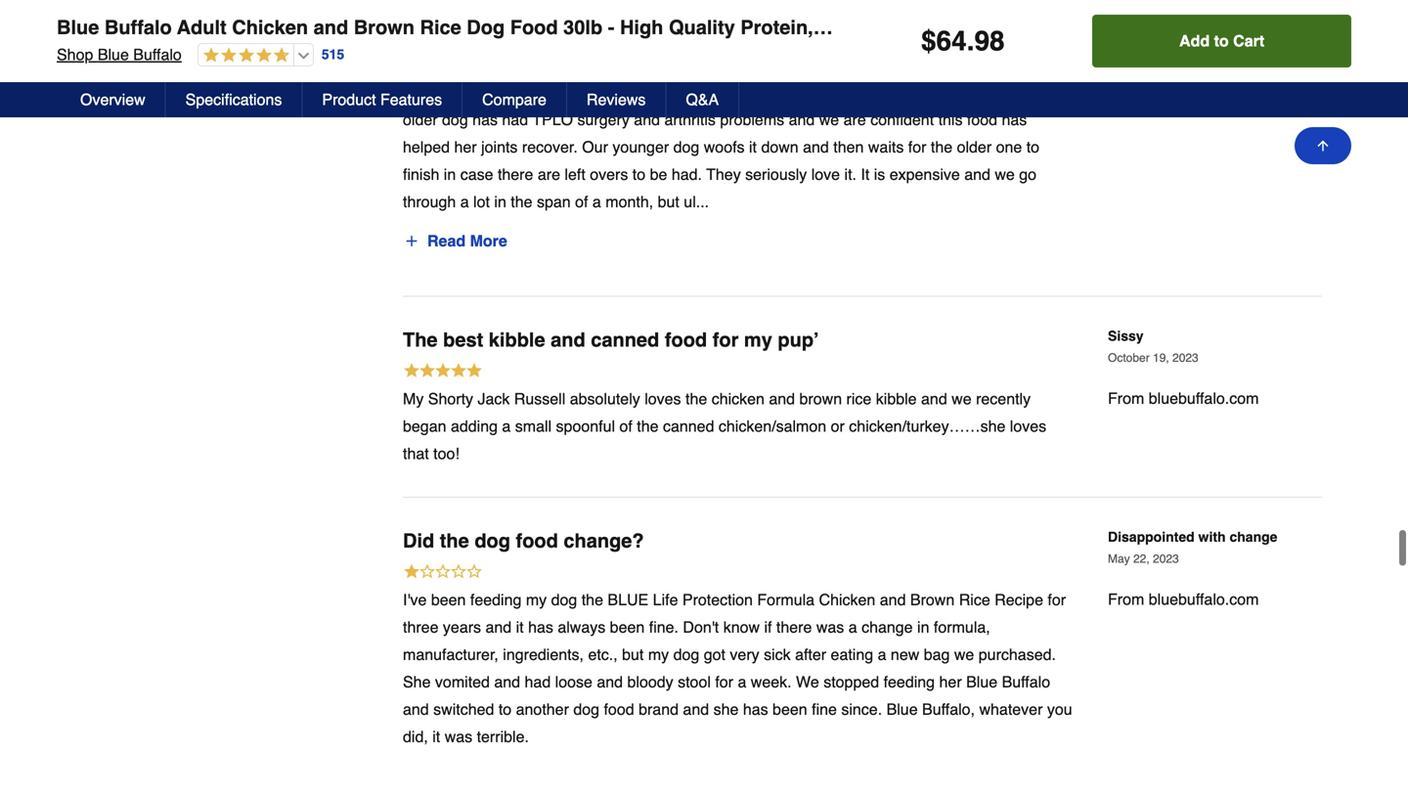 Task type: vqa. For each thing, say whether or not it's contained in the screenshot.
of inside "My Shorty Jack Russell Absolutely Loves The Chicken And Brown Rice Kibble And We Recently Began Adding A Small Spoonful Of The Canned Chicken/Salmon Or Chicken/Turkey……She Loves That Too!"
yes



Task type: describe. For each thing, give the bounding box(es) containing it.
0 horizontal spatial canned
[[591, 329, 660, 351]]

has up 'ingredients,'
[[528, 618, 553, 636]]

doodle
[[772, 56, 819, 74]]

very
[[730, 646, 760, 664]]

omega
[[1007, 16, 1073, 39]]

0 vertical spatial was
[[817, 618, 844, 636]]

has right she
[[743, 700, 768, 718]]

0 vertical spatial buffalo
[[105, 16, 172, 39]]

0 horizontal spatial loves
[[645, 390, 681, 408]]

27,
[[1144, 17, 1160, 31]]

has up "one"
[[1002, 111, 1027, 129]]

and up russell
[[551, 329, 586, 351]]

22,
[[1134, 552, 1150, 566]]

dog left the got
[[673, 646, 700, 664]]

in right lot
[[494, 193, 507, 211]]

2 year from the left
[[880, 56, 911, 74]]

1 vertical spatial they
[[706, 165, 741, 183]]

change inside "i've been feeding my dog the blue life protection formula chicken and brown rice recipe for three years and it has always been fine. don't know if there was a change in formula, manufacturer, ingredients, etc., but my dog got very sick after eating a new bag we purchased. she vomited and had loose and bloody stool for a week. we stopped feeding her blue buffalo and switched to another dog food brand and she has been fine since. blue buffalo, whatever you did, it was terrible."
[[862, 618, 913, 636]]

and up chicken/turkey……she
[[921, 390, 947, 408]]

a inside my shorty jack russell absolutely loves the chicken and brown rice kibble and we recently began adding a small spoonful of the canned chicken/salmon or chicken/turkey……she loves that too!
[[502, 417, 511, 435]]

a down very
[[738, 673, 747, 691]]

64
[[937, 25, 967, 57]]

it
[[861, 165, 870, 183]]

bluebuffalo.com for the best kibble and canned food for my pup'
[[1149, 389, 1259, 407]]

formula,
[[934, 618, 991, 636]]

month,
[[606, 193, 654, 211]]

food inside "i've been feeding my dog the blue life protection formula chicken and brown rice recipe for three years and it has always been fine. don't know if there was a change in formula, manufacturer, ingredients, etc., but my dog got very sick after eating a new bag we purchased. she vomited and had loose and bloody stool for a week. we stopped feeding her blue buffalo and switched to another dog food brand and she has been fine since. blue buffalo, whatever you did, it was terrible."
[[604, 700, 634, 718]]

a left 5
[[572, 56, 581, 74]]

eating
[[831, 646, 874, 664]]

for up chicken
[[713, 329, 739, 351]]

2 horizontal spatial been
[[773, 700, 808, 718]]

1 horizontal spatial are
[[659, 83, 682, 101]]

the up 1 star image
[[440, 530, 469, 552]]

dog down bernese
[[442, 111, 468, 129]]

it.
[[845, 165, 857, 183]]

high
[[620, 16, 664, 39]]

0 horizontal spatial was
[[445, 728, 473, 746]]

0 vertical spatial been
[[431, 591, 466, 609]]

0 vertical spatial older
[[403, 111, 438, 129]]

add
[[1180, 32, 1210, 50]]

go
[[1019, 165, 1037, 183]]

cart
[[1234, 32, 1265, 50]]

read
[[427, 232, 466, 250]]

mountain
[[466, 83, 530, 101]]

years
[[443, 618, 481, 636]]

chicken/turkey……she
[[849, 417, 1006, 435]]

and down stool
[[683, 700, 709, 718]]

food inside we have two doodles— a 5 year old great pyrenees doodle and a 1 year old newfoundland bernese mountain dog doodle. they are big dogs weighing in at about 70 lbs and higher. our older dog has had tplo surgery and arthritis problems and we are confident this food has helped her joints recover. our younger dog woofs it down and then waits for the older one to finish in case there are left overs to be had. they seriously love it. it is expensive and we go through a lot in the span of a month, but ul...
[[967, 111, 998, 129]]

has down mountain
[[473, 111, 498, 129]]

influenster.com
[[1149, 55, 1254, 73]]

features
[[380, 90, 442, 109]]

in inside "i've been feeding my dog the blue life protection formula chicken and brown rice recipe for three years and it has always been fine. don't know if there was a change in formula, manufacturer, ingredients, etc., but my dog got very sick after eating a new bag we purchased. she vomited and had loose and bloody stool for a week. we stopped feeding her blue buffalo and switched to another dog food brand and she has been fine since. blue buffalo, whatever you did, it was terrible."
[[917, 618, 930, 636]]

blue
[[608, 591, 649, 609]]

canned inside my shorty jack russell absolutely loves the chicken and brown rice kibble and we recently began adding a small spoonful of the canned chicken/salmon or chicken/turkey……she loves that too!
[[663, 417, 714, 435]]

healthy
[[1273, 16, 1343, 39]]

arrow up image
[[1316, 138, 1331, 154]]

we inside "i've been feeding my dog the blue life protection formula chicken and brown rice recipe for three years and it has always been fine. don't know if there was a change in formula, manufacturer, ingredients, etc., but my dog got very sick after eating a new bag we purchased. she vomited and had loose and bloody stool for a week. we stopped feeding her blue buffalo and switched to another dog food brand and she has been fine since. blue buffalo, whatever you did, it was terrible."
[[954, 646, 974, 664]]

food left "change?"
[[516, 530, 558, 552]]

the
[[403, 329, 438, 351]]

weighing
[[750, 83, 812, 101]]

to inside button
[[1214, 32, 1229, 50]]

there inside "i've been feeding my dog the blue life protection formula chicken and brown rice recipe for three years and it has always been fine. don't know if there was a change in formula, manufacturer, ingredients, etc., but my dog got very sick after eating a new bag we purchased. she vomited and had loose and bloody stool for a week. we stopped feeding her blue buffalo and switched to another dog food brand and she has been fine since. blue buffalo, whatever you did, it was terrible."
[[777, 618, 812, 636]]

0 horizontal spatial our
[[582, 138, 608, 156]]

and up new on the right of the page
[[880, 591, 906, 609]]

joints
[[481, 138, 518, 156]]

ul...
[[684, 193, 709, 211]]

the down this
[[931, 138, 953, 156]]

etc.,
[[588, 646, 618, 664]]

life
[[653, 591, 678, 609]]

dog up had.
[[674, 138, 700, 156]]

another
[[516, 700, 569, 718]]

and up chicken/salmon
[[769, 390, 795, 408]]

at
[[832, 83, 846, 101]]

did,
[[403, 728, 428, 746]]

2 horizontal spatial my
[[744, 329, 773, 351]]

and right years at left bottom
[[486, 618, 512, 636]]

recently
[[976, 390, 1031, 408]]

wholesome
[[819, 16, 929, 39]]

2023 inside the disappointed with change may 22, 2023
[[1153, 552, 1179, 566]]

began
[[403, 417, 446, 435]]

specifications
[[186, 90, 282, 109]]

and left go
[[965, 165, 991, 183]]

change inside the disappointed with change may 22, 2023
[[1230, 529, 1278, 545]]

compare
[[482, 90, 547, 109]]

shop
[[57, 45, 93, 64]]

best
[[443, 329, 483, 351]]

for right recipe
[[1048, 591, 1066, 609]]

seriously
[[745, 165, 807, 183]]

vomited
[[435, 673, 490, 691]]

and up did,
[[403, 700, 429, 718]]

dog up always
[[551, 591, 577, 609]]

2 old from the left
[[915, 56, 936, 74]]

we have two doodles— a 5 year old great pyrenees doodle and a 1 year old newfoundland bernese mountain dog doodle. they are big dogs weighing in at about 70 lbs and higher. our older dog has had tplo surgery and arthritis problems and we are confident this food has helped her joints recover. our younger dog woofs it down and then waits for the older one to finish in case there are left overs to be had. they seriously love it. it is expensive and we go through a lot in the span of a month, but ul...
[[403, 56, 1047, 211]]

bloody
[[627, 673, 674, 691]]

from bluebuffalo.com for the best kibble and canned food for my pup'
[[1108, 389, 1259, 407]]

protection
[[683, 591, 753, 609]]

0 horizontal spatial are
[[538, 165, 560, 183]]

formula
[[757, 591, 815, 609]]

whatever
[[980, 700, 1043, 718]]

1 from from the top
[[1108, 55, 1145, 73]]

blue right the shop
[[98, 45, 129, 64]]

lot
[[473, 193, 490, 211]]

did
[[403, 530, 434, 552]]

don't
[[683, 618, 719, 636]]

a down overs at the left of page
[[593, 193, 601, 211]]

new
[[891, 646, 920, 664]]

bag
[[924, 646, 950, 664]]

a left 1
[[854, 56, 863, 74]]

food up my shorty jack russell absolutely loves the chicken and brown rice kibble and we recently began adding a small spoonful of the canned chicken/salmon or chicken/turkey……she loves that too!
[[665, 329, 707, 351]]

bluebuffalo.com for did the dog food change?
[[1149, 590, 1259, 608]]

and up the another
[[494, 673, 520, 691]]

disappointed with change may 22, 2023
[[1108, 529, 1278, 566]]

and up 515
[[314, 16, 348, 39]]

plus image
[[404, 233, 420, 249]]

for inside we have two doodles— a 5 year old great pyrenees doodle and a 1 year old newfoundland bernese mountain dog doodle. they are big dogs weighing in at about 70 lbs and higher. our older dog has had tplo surgery and arthritis problems and we are confident this food has helped her joints recover. our younger dog woofs it down and then waits for the older one to finish in case there are left overs to be had. they seriously love it. it is expensive and we go through a lot in the span of a month, but ul...
[[908, 138, 927, 156]]

dog up 1 star image
[[475, 530, 511, 552]]

the best kibble and canned food for my pup'
[[403, 329, 819, 351]]

dog down loose
[[573, 700, 600, 718]]

5
[[585, 56, 594, 74]]

week.
[[751, 673, 792, 691]]

shorty
[[428, 390, 473, 408]]

march
[[1108, 17, 1141, 31]]

younger
[[613, 138, 669, 156]]

then
[[834, 138, 864, 156]]

sick
[[764, 646, 791, 664]]

2 vertical spatial my
[[648, 646, 669, 664]]

19,
[[1153, 351, 1169, 365]]

a left lot
[[460, 193, 469, 211]]

3
[[1079, 16, 1090, 39]]

blue buffalo  adult chicken and brown rice dog food 30lb - high quality protein, wholesome grains, omega 3 & 6 fatty acids for healthy skin &
[[57, 16, 1408, 39]]

i've been feeding my dog the blue life protection formula chicken and brown rice recipe for three years and it has always been fine. don't know if there was a change in formula, manufacturer, ingredients, etc., but my dog got very sick after eating a new bag we purchased. she vomited and had loose and bloody stool for a week. we stopped feeding her blue buffalo and switched to another dog food brand and she has been fine since. blue buffalo, whatever you did, it was terrible.
[[403, 591, 1073, 746]]

1 horizontal spatial our
[[1021, 83, 1047, 101]]

0 horizontal spatial chicken
[[232, 16, 308, 39]]

read more
[[427, 232, 507, 250]]

too!
[[433, 445, 460, 463]]

small
[[515, 417, 552, 435]]

and up at at right
[[824, 56, 850, 74]]

blue up the shop
[[57, 16, 99, 39]]

-
[[608, 16, 615, 39]]

acids
[[1183, 16, 1236, 39]]

1 horizontal spatial it
[[516, 618, 524, 636]]

515
[[322, 47, 344, 62]]

had inside we have two doodles— a 5 year old great pyrenees doodle and a 1 year old newfoundland bernese mountain dog doodle. they are big dogs weighing in at about 70 lbs and higher. our older dog has had tplo surgery and arthritis problems and we are confident this food has helped her joints recover. our younger dog woofs it down and then waits for the older one to finish in case there are left overs to be had. they seriously love it. it is expensive and we go through a lot in the span of a month, but ul...
[[502, 111, 528, 129]]

about
[[850, 83, 889, 101]]

absolutely
[[570, 390, 640, 408]]

for up she
[[715, 673, 734, 691]]

recipe
[[995, 591, 1044, 609]]

we left go
[[995, 165, 1015, 183]]

her inside "i've been feeding my dog the blue life protection formula chicken and brown rice recipe for three years and it has always been fine. don't know if there was a change in formula, manufacturer, ingredients, etc., but my dog got very sick after eating a new bag we purchased. she vomited and had loose and bloody stool for a week. we stopped feeding her blue buffalo and switched to another dog food brand and she has been fine since. blue buffalo, whatever you did, it was terrible."
[[939, 673, 962, 691]]

and down etc.,
[[597, 673, 623, 691]]

and up the younger
[[634, 111, 660, 129]]

to right "one"
[[1027, 138, 1040, 156]]



Task type: locate. For each thing, give the bounding box(es) containing it.
2023 inside "sissy october 19, 2023"
[[1173, 351, 1199, 365]]

2023 right 27,
[[1164, 17, 1190, 31]]

a up eating
[[849, 618, 857, 636]]

the down absolutely
[[637, 417, 659, 435]]

0 horizontal spatial kibble
[[489, 329, 545, 351]]

chicken up 4.7 stars image at top left
[[232, 16, 308, 39]]

1 horizontal spatial my
[[648, 646, 669, 664]]

two
[[469, 56, 493, 74]]

or
[[831, 417, 845, 435]]

from down 6
[[1108, 55, 1145, 73]]

specifications button
[[166, 82, 303, 117]]

5 stars image for shorty
[[403, 361, 483, 382]]

in left at at right
[[816, 83, 828, 101]]

0 vertical spatial canned
[[591, 329, 660, 351]]

she
[[714, 700, 739, 718]]

loose
[[555, 673, 593, 691]]

0 horizontal spatial they
[[620, 83, 655, 101]]

our down surgery
[[582, 138, 608, 156]]

of inside we have two doodles— a 5 year old great pyrenees doodle and a 1 year old newfoundland bernese mountain dog doodle. they are big dogs weighing in at about 70 lbs and higher. our older dog has had tplo surgery and arthritis problems and we are confident this food has helped her joints recover. our younger dog woofs it down and then waits for the older one to finish in case there are left overs to be had. they seriously love it. it is expensive and we go through a lot in the span of a month, but ul...
[[575, 193, 588, 211]]

rice inside "i've been feeding my dog the blue life protection formula chicken and brown rice recipe for three years and it has always been fine. don't know if there was a change in formula, manufacturer, ingredients, etc., but my dog got very sick after eating a new bag we purchased. she vomited and had loose and bloody stool for a week. we stopped feeding her blue buffalo and switched to another dog food brand and she has been fine since. blue buffalo, whatever you did, it was terrible."
[[959, 591, 991, 609]]

waits
[[868, 138, 904, 156]]

1 vertical spatial chicken
[[819, 591, 876, 609]]

2 vertical spatial buffalo
[[1002, 673, 1051, 691]]

her inside we have two doodles— a 5 year old great pyrenees doodle and a 1 year old newfoundland bernese mountain dog doodle. they are big dogs weighing in at about 70 lbs and higher. our older dog has had tplo surgery and arthritis problems and we are confident this food has helped her joints recover. our younger dog woofs it down and then waits for the older one to finish in case there are left overs to be had. they seriously love it. it is expensive and we go through a lot in the span of a month, but ul...
[[454, 138, 477, 156]]

1 from bluebuffalo.com from the top
[[1108, 389, 1259, 407]]

change?
[[564, 530, 644, 552]]

her up buffalo,
[[939, 673, 962, 691]]

1 horizontal spatial rice
[[959, 591, 991, 609]]

dog up tplo
[[534, 83, 560, 101]]

2 vertical spatial are
[[538, 165, 560, 183]]

1 vertical spatial brown
[[911, 591, 955, 609]]

from for the best kibble and canned food for my pup'
[[1108, 389, 1145, 407]]

1 vertical spatial my
[[526, 591, 547, 609]]

year right 5
[[598, 56, 629, 74]]

0 vertical spatial 5 stars image
[[403, 27, 483, 48]]

1 vertical spatial bluebuffalo.com
[[1149, 590, 1259, 608]]

expensive
[[890, 165, 960, 183]]

buffalo inside "i've been feeding my dog the blue life protection formula chicken and brown rice recipe for three years and it has always been fine. don't know if there was a change in formula, manufacturer, ingredients, etc., but my dog got very sick after eating a new bag we purchased. she vomited and had loose and bloody stool for a week. we stopped feeding her blue buffalo and switched to another dog food brand and she has been fine since. blue buffalo, whatever you did, it was terrible."
[[1002, 673, 1051, 691]]

we
[[819, 111, 839, 129], [995, 165, 1015, 183], [952, 390, 972, 408], [954, 646, 974, 664]]

1 bluebuffalo.com from the top
[[1149, 389, 1259, 407]]

are up then
[[844, 111, 866, 129]]

1 vertical spatial canned
[[663, 417, 714, 435]]

one
[[996, 138, 1022, 156]]

0 vertical spatial bluebuffalo.com
[[1149, 389, 1259, 407]]

have
[[431, 56, 464, 74]]

rice up "formula,"
[[959, 591, 991, 609]]

helped
[[403, 138, 450, 156]]

to inside "i've been feeding my dog the blue life protection formula chicken and brown rice recipe for three years and it has always been fine. don't know if there was a change in formula, manufacturer, ingredients, etc., but my dog got very sick after eating a new bag we purchased. she vomited and had loose and bloody stool for a week. we stopped feeding her blue buffalo and switched to another dog food brand and she has been fine since. blue buffalo, whatever you did, it was terrible."
[[499, 700, 512, 718]]

higher.
[[970, 83, 1017, 101]]

big
[[686, 83, 707, 101]]

1 horizontal spatial loves
[[1010, 417, 1047, 435]]

5 stars image for have
[[403, 27, 483, 48]]

change
[[1230, 529, 1278, 545], [862, 618, 913, 636]]

left
[[565, 165, 586, 183]]

older left "one"
[[957, 138, 992, 156]]

older down features
[[403, 111, 438, 129]]

fine
[[812, 700, 837, 718]]

kibble right rice
[[876, 390, 917, 408]]

0 vertical spatial kibble
[[489, 329, 545, 351]]

we down after
[[796, 673, 819, 691]]

1 vertical spatial 2023
[[1173, 351, 1199, 365]]

5 stars image up have
[[403, 27, 483, 48]]

1 horizontal spatial older
[[957, 138, 992, 156]]

overs
[[590, 165, 628, 183]]

1 horizontal spatial change
[[1230, 529, 1278, 545]]

had.
[[672, 165, 702, 183]]

the left span
[[511, 193, 533, 211]]

1 5 stars image from the top
[[403, 27, 483, 48]]

1 & from the left
[[1095, 16, 1109, 39]]

1 horizontal spatial there
[[777, 618, 812, 636]]

&
[[1095, 16, 1109, 39], [1395, 16, 1408, 39]]

2023 right 22,
[[1153, 552, 1179, 566]]

and down weighing
[[789, 111, 815, 129]]

1 vertical spatial it
[[516, 618, 524, 636]]

more
[[470, 232, 507, 250]]

kibble
[[489, 329, 545, 351], [876, 390, 917, 408]]

2 vertical spatial 2023
[[1153, 552, 1179, 566]]

feeding down new on the right of the page
[[884, 673, 935, 691]]

blue
[[57, 16, 99, 39], [98, 45, 129, 64], [966, 673, 998, 691], [887, 700, 918, 718]]

in left case
[[444, 165, 456, 183]]

from down october
[[1108, 389, 1145, 407]]

are left left
[[538, 165, 560, 183]]

through
[[403, 193, 456, 211]]

bluebuffalo.com down the disappointed with change may 22, 2023
[[1149, 590, 1259, 608]]

since.
[[841, 700, 882, 718]]

and
[[314, 16, 348, 39], [824, 56, 850, 74], [939, 83, 966, 101], [634, 111, 660, 129], [789, 111, 815, 129], [803, 138, 829, 156], [965, 165, 991, 183], [551, 329, 586, 351], [769, 390, 795, 408], [921, 390, 947, 408], [880, 591, 906, 609], [486, 618, 512, 636], [494, 673, 520, 691], [597, 673, 623, 691], [403, 700, 429, 718], [683, 700, 709, 718]]

dog
[[534, 83, 560, 101], [442, 111, 468, 129], [674, 138, 700, 156], [475, 530, 511, 552], [551, 591, 577, 609], [673, 646, 700, 664], [573, 700, 600, 718]]

problems
[[720, 111, 785, 129]]

0 vertical spatial but
[[658, 193, 680, 211]]

are left big
[[659, 83, 682, 101]]

0 horizontal spatial of
[[575, 193, 588, 211]]

0 vertical spatial are
[[659, 83, 682, 101]]

the up always
[[582, 591, 603, 609]]

purchased.
[[979, 646, 1056, 664]]

our right higher.
[[1021, 83, 1047, 101]]

1 year from the left
[[598, 56, 629, 74]]

0 vertical spatial rice
[[420, 16, 461, 39]]

been down week.
[[773, 700, 808, 718]]

year right 1
[[880, 56, 911, 74]]

1 horizontal spatial brown
[[911, 591, 955, 609]]

but right etc.,
[[622, 646, 644, 664]]

2 & from the left
[[1395, 16, 1408, 39]]

the inside "i've been feeding my dog the blue life protection formula chicken and brown rice recipe for three years and it has always been fine. don't know if there was a change in formula, manufacturer, ingredients, etc., but my dog got very sick after eating a new bag we purchased. she vomited and had loose and bloody stool for a week. we stopped feeding her blue buffalo and switched to another dog food brand and she has been fine since. blue buffalo, whatever you did, it was terrible."
[[582, 591, 603, 609]]

compare button
[[463, 82, 567, 117]]

old
[[633, 56, 654, 74], [915, 56, 936, 74]]

three
[[403, 618, 439, 636]]

1 horizontal spatial her
[[939, 673, 962, 691]]

kibble inside my shorty jack russell absolutely loves the chicken and brown rice kibble and we recently began adding a small spoonful of the canned chicken/salmon or chicken/turkey……she loves that too!
[[876, 390, 917, 408]]

change up new on the right of the page
[[862, 618, 913, 636]]

jack
[[478, 390, 510, 408]]

disappointed
[[1108, 529, 1195, 545]]

0 vertical spatial her
[[454, 138, 477, 156]]

it
[[749, 138, 757, 156], [516, 618, 524, 636], [433, 728, 440, 746]]

1 vertical spatial kibble
[[876, 390, 917, 408]]

reviews
[[587, 90, 646, 109]]

span
[[537, 193, 571, 211]]

0 horizontal spatial rice
[[420, 16, 461, 39]]

we
[[403, 56, 426, 74], [796, 673, 819, 691]]

a left small
[[502, 417, 511, 435]]

march 27, 2023
[[1108, 17, 1190, 31]]

1 vertical spatial older
[[957, 138, 992, 156]]

they up surgery
[[620, 83, 655, 101]]

from bluebuffalo.com for did the dog food change?
[[1108, 590, 1259, 608]]

1 vertical spatial we
[[796, 673, 819, 691]]

1 horizontal spatial year
[[880, 56, 911, 74]]

kibble right best
[[489, 329, 545, 351]]

for right acids
[[1241, 16, 1267, 39]]

0 horizontal spatial brown
[[354, 16, 415, 39]]

i've
[[403, 591, 427, 609]]

0 horizontal spatial my
[[526, 591, 547, 609]]

been down blue
[[610, 618, 645, 636]]

it left down
[[749, 138, 757, 156]]

2 from from the top
[[1108, 389, 1145, 407]]

terrible.
[[477, 728, 529, 746]]

0 vertical spatial my
[[744, 329, 773, 351]]

down
[[761, 138, 799, 156]]

canned
[[591, 329, 660, 351], [663, 417, 714, 435]]

2 horizontal spatial it
[[749, 138, 757, 156]]

& right 3
[[1095, 16, 1109, 39]]

0 vertical spatial had
[[502, 111, 528, 129]]

& right skin
[[1395, 16, 1408, 39]]

0 vertical spatial feeding
[[470, 591, 522, 609]]

if
[[764, 618, 772, 636]]

1 vertical spatial our
[[582, 138, 608, 156]]

our
[[1021, 83, 1047, 101], [582, 138, 608, 156]]

blue right since. in the right of the page
[[887, 700, 918, 718]]

rice up have
[[420, 16, 461, 39]]

it up 'ingredients,'
[[516, 618, 524, 636]]

confident
[[871, 111, 934, 129]]

2023 right 19,
[[1173, 351, 1199, 365]]

1 vertical spatial buffalo
[[133, 45, 182, 64]]

loves right absolutely
[[645, 390, 681, 408]]

buffalo,
[[922, 700, 975, 718]]

4.7 stars image
[[198, 47, 289, 65]]

0 vertical spatial it
[[749, 138, 757, 156]]

chicken
[[712, 390, 765, 408]]

my shorty jack russell absolutely loves the chicken and brown rice kibble and we recently began adding a small spoonful of the canned chicken/salmon or chicken/turkey……she loves that too!
[[403, 390, 1047, 463]]

0 vertical spatial 2023
[[1164, 17, 1190, 31]]

brown inside "i've been feeding my dog the blue life protection formula chicken and brown rice recipe for three years and it has always been fine. don't know if there was a change in formula, manufacturer, ingredients, etc., but my dog got very sick after eating a new bag we purchased. she vomited and had loose and bloody stool for a week. we stopped feeding her blue buffalo and switched to another dog food brand and she has been fine since. blue buffalo, whatever you did, it was terrible."
[[911, 591, 955, 609]]

and right lbs
[[939, 83, 966, 101]]

of right span
[[575, 193, 588, 211]]

of inside my shorty jack russell absolutely loves the chicken and brown rice kibble and we recently began adding a small spoonful of the canned chicken/salmon or chicken/turkey……she loves that too!
[[620, 417, 633, 435]]

0 vertical spatial brown
[[354, 16, 415, 39]]

0 horizontal spatial feeding
[[470, 591, 522, 609]]

from
[[1108, 55, 1145, 73], [1108, 389, 1145, 407], [1108, 590, 1145, 608]]

brown up "formula,"
[[911, 591, 955, 609]]

q&a
[[686, 90, 719, 109]]

1 horizontal spatial canned
[[663, 417, 714, 435]]

1 horizontal spatial but
[[658, 193, 680, 211]]

2 horizontal spatial are
[[844, 111, 866, 129]]

0 vertical spatial our
[[1021, 83, 1047, 101]]

0 horizontal spatial older
[[403, 111, 438, 129]]

my
[[403, 390, 424, 408]]

doodle.
[[565, 83, 616, 101]]

chicken inside "i've been feeding my dog the blue life protection formula chicken and brown rice recipe for three years and it has always been fine. don't know if there was a change in formula, manufacturer, ingredients, etc., but my dog got very sick after eating a new bag we purchased. she vomited and had loose and bloody stool for a week. we stopped feeding her blue buffalo and switched to another dog food brand and she has been fine since. blue buffalo, whatever you did, it was terrible."
[[819, 591, 876, 609]]

0 vertical spatial we
[[403, 56, 426, 74]]

russell
[[514, 390, 566, 408]]

skin
[[1349, 16, 1390, 39]]

1 horizontal spatial of
[[620, 417, 633, 435]]

adding
[[451, 417, 498, 435]]

1 horizontal spatial was
[[817, 618, 844, 636]]

always
[[558, 618, 606, 636]]

1 vertical spatial been
[[610, 618, 645, 636]]

of down absolutely
[[620, 417, 633, 435]]

0 horizontal spatial &
[[1095, 16, 1109, 39]]

1 vertical spatial change
[[862, 618, 913, 636]]

to up terrible.
[[499, 700, 512, 718]]

buffalo down adult at the left of page
[[133, 45, 182, 64]]

1 vertical spatial was
[[445, 728, 473, 746]]

0 horizontal spatial her
[[454, 138, 477, 156]]

overview
[[80, 90, 145, 109]]

1 vertical spatial rice
[[959, 591, 991, 609]]

loves down recently
[[1010, 417, 1047, 435]]

1 vertical spatial there
[[777, 618, 812, 636]]

quality
[[669, 16, 735, 39]]

had down compare
[[502, 111, 528, 129]]

0 vertical spatial from bluebuffalo.com
[[1108, 389, 1259, 407]]

product features button
[[303, 82, 463, 117]]

from down may
[[1108, 590, 1145, 608]]

adult
[[177, 16, 227, 39]]

there inside we have two doodles— a 5 year old great pyrenees doodle and a 1 year old newfoundland bernese mountain dog doodle. they are big dogs weighing in at about 70 lbs and higher. our older dog has had tplo surgery and arthritis problems and we are confident this food has helped her joints recover. our younger dog woofs it down and then waits for the older one to finish in case there are left overs to be had. they seriously love it. it is expensive and we go through a lot in the span of a month, but ul...
[[498, 165, 533, 183]]

1 vertical spatial her
[[939, 673, 962, 691]]

2 vertical spatial it
[[433, 728, 440, 746]]

bluebuffalo.com
[[1149, 389, 1259, 407], [1149, 590, 1259, 608]]

from for did the dog food change?
[[1108, 590, 1145, 608]]

1 vertical spatial are
[[844, 111, 866, 129]]

1 horizontal spatial old
[[915, 56, 936, 74]]

we right bag on the bottom right of the page
[[954, 646, 974, 664]]

brown
[[800, 390, 842, 408]]

bernese
[[403, 83, 461, 101]]

2 5 stars image from the top
[[403, 361, 483, 382]]

food left brand at the left bottom of page
[[604, 700, 634, 718]]

buffalo
[[105, 16, 172, 39], [133, 45, 182, 64], [1002, 673, 1051, 691]]

1 vertical spatial feeding
[[884, 673, 935, 691]]

1 horizontal spatial feeding
[[884, 673, 935, 691]]

1 horizontal spatial been
[[610, 618, 645, 636]]

but inside "i've been feeding my dog the blue life protection formula chicken and brown rice recipe for three years and it has always been fine. don't know if there was a change in formula, manufacturer, ingredients, etc., but my dog got very sick after eating a new bag we purchased. she vomited and had loose and bloody stool for a week. we stopped feeding her blue buffalo and switched to another dog food brand and she has been fine since. blue buffalo, whatever you did, it was terrible."
[[622, 646, 644, 664]]

1 star image
[[403, 562, 483, 583]]

2 bluebuffalo.com from the top
[[1149, 590, 1259, 608]]

old left the great at the top of page
[[633, 56, 654, 74]]

we inside my shorty jack russell absolutely loves the chicken and brown rice kibble and we recently began adding a small spoonful of the canned chicken/salmon or chicken/turkey……she loves that too!
[[952, 390, 972, 408]]

5 stars image
[[403, 27, 483, 48], [403, 361, 483, 382]]

2 vertical spatial from
[[1108, 590, 1145, 608]]

food down higher.
[[967, 111, 998, 129]]

0 vertical spatial there
[[498, 165, 533, 183]]

has
[[473, 111, 498, 129], [1002, 111, 1027, 129], [528, 618, 553, 636], [743, 700, 768, 718]]

stool
[[678, 673, 711, 691]]

1 horizontal spatial &
[[1395, 16, 1408, 39]]

may
[[1108, 552, 1130, 566]]

did the dog food change?
[[403, 530, 644, 552]]

it inside we have two doodles— a 5 year old great pyrenees doodle and a 1 year old newfoundland bernese mountain dog doodle. they are big dogs weighing in at about 70 lbs and higher. our older dog has had tplo surgery and arthritis problems and we are confident this food has helped her joints recover. our younger dog woofs it down and then waits for the older one to finish in case there are left overs to be had. they seriously love it. it is expensive and we go through a lot in the span of a month, but ul...
[[749, 138, 757, 156]]

1 horizontal spatial we
[[796, 673, 819, 691]]

of
[[575, 193, 588, 211], [620, 417, 633, 435]]

q&a button
[[666, 82, 740, 117]]

from influenster.com
[[1108, 55, 1254, 73]]

brand
[[639, 700, 679, 718]]

1 old from the left
[[633, 56, 654, 74]]

70
[[893, 83, 911, 101]]

after
[[795, 646, 827, 664]]

0 vertical spatial chicken
[[232, 16, 308, 39]]

bluebuffalo.com down 19,
[[1149, 389, 1259, 407]]

0 horizontal spatial but
[[622, 646, 644, 664]]

change right with at the right
[[1230, 529, 1278, 545]]

from bluebuffalo.com
[[1108, 389, 1259, 407], [1108, 590, 1259, 608]]

from bluebuffalo.com down the disappointed with change may 22, 2023
[[1108, 590, 1259, 608]]

had inside "i've been feeding my dog the blue life protection formula chicken and brown rice recipe for three years and it has always been fine. don't know if there was a change in formula, manufacturer, ingredients, etc., but my dog got very sick after eating a new bag we purchased. she vomited and had loose and bloody stool for a week. we stopped feeding her blue buffalo and switched to another dog food brand and she has been fine since. blue buffalo, whatever you did, it was terrible."
[[525, 673, 551, 691]]

the left chicken
[[686, 390, 707, 408]]

my left 'pup''
[[744, 329, 773, 351]]

0 horizontal spatial been
[[431, 591, 466, 609]]

1
[[867, 56, 876, 74]]

we inside "i've been feeding my dog the blue life protection formula chicken and brown rice recipe for three years and it has always been fine. don't know if there was a change in formula, manufacturer, ingredients, etc., but my dog got very sick after eating a new bag we purchased. she vomited and had loose and bloody stool for a week. we stopped feeding her blue buffalo and switched to another dog food brand and she has been fine since. blue buffalo, whatever you did, it was terrible."
[[796, 673, 819, 691]]

we inside we have two doodles— a 5 year old great pyrenees doodle and a 1 year old newfoundland bernese mountain dog doodle. they are big dogs weighing in at about 70 lbs and higher. our older dog has had tplo surgery and arthritis problems and we are confident this food has helped her joints recover. our younger dog woofs it down and then waits for the older one to finish in case there are left overs to be had. they seriously love it. it is expensive and we go through a lot in the span of a month, but ul...
[[403, 56, 426, 74]]

we up bernese
[[403, 56, 426, 74]]

they down woofs
[[706, 165, 741, 183]]

but inside we have two doodles— a 5 year old great pyrenees doodle and a 1 year old newfoundland bernese mountain dog doodle. they are big dogs weighing in at about 70 lbs and higher. our older dog has had tplo surgery and arthritis problems and we are confident this food has helped her joints recover. our younger dog woofs it down and then waits for the older one to finish in case there are left overs to be had. they seriously love it. it is expensive and we go through a lot in the span of a month, but ul...
[[658, 193, 680, 211]]

arthritis
[[665, 111, 716, 129]]

1 vertical spatial loves
[[1010, 417, 1047, 435]]

0 horizontal spatial year
[[598, 56, 629, 74]]

case
[[460, 165, 493, 183]]

1 vertical spatial from
[[1108, 389, 1145, 407]]

1 horizontal spatial chicken
[[819, 591, 876, 609]]

brown up 'product features' at the left top of page
[[354, 16, 415, 39]]

we left recently
[[952, 390, 972, 408]]

dog
[[467, 16, 505, 39]]

pyrenees
[[702, 56, 768, 74]]

my down fine.
[[648, 646, 669, 664]]

0 vertical spatial from
[[1108, 55, 1145, 73]]

blue up whatever on the bottom right of page
[[966, 673, 998, 691]]

and up love
[[803, 138, 829, 156]]

0 horizontal spatial old
[[633, 56, 654, 74]]

had up the another
[[525, 673, 551, 691]]

0 horizontal spatial there
[[498, 165, 533, 183]]

2 from bluebuffalo.com from the top
[[1108, 590, 1259, 608]]

a left new on the right of the page
[[878, 646, 887, 664]]

was
[[817, 618, 844, 636], [445, 728, 473, 746]]

canned up absolutely
[[591, 329, 660, 351]]

we down at at right
[[819, 111, 839, 129]]

was down the switched
[[445, 728, 473, 746]]

3 from from the top
[[1108, 590, 1145, 608]]

add to cart
[[1180, 32, 1265, 50]]

0 vertical spatial loves
[[645, 390, 681, 408]]

$
[[921, 25, 937, 57]]

read more button
[[403, 225, 508, 257]]

got
[[704, 646, 726, 664]]

old up lbs
[[915, 56, 936, 74]]

canned down chicken
[[663, 417, 714, 435]]

for up expensive
[[908, 138, 927, 156]]

0 vertical spatial of
[[575, 193, 588, 211]]

6
[[1115, 16, 1126, 39]]

to left be at top left
[[633, 165, 646, 183]]

1 vertical spatial of
[[620, 417, 633, 435]]

product
[[322, 90, 376, 109]]

1 vertical spatial from bluebuffalo.com
[[1108, 590, 1259, 608]]

brown
[[354, 16, 415, 39], [911, 591, 955, 609]]

5 stars image up the "shorty"
[[403, 361, 483, 382]]



